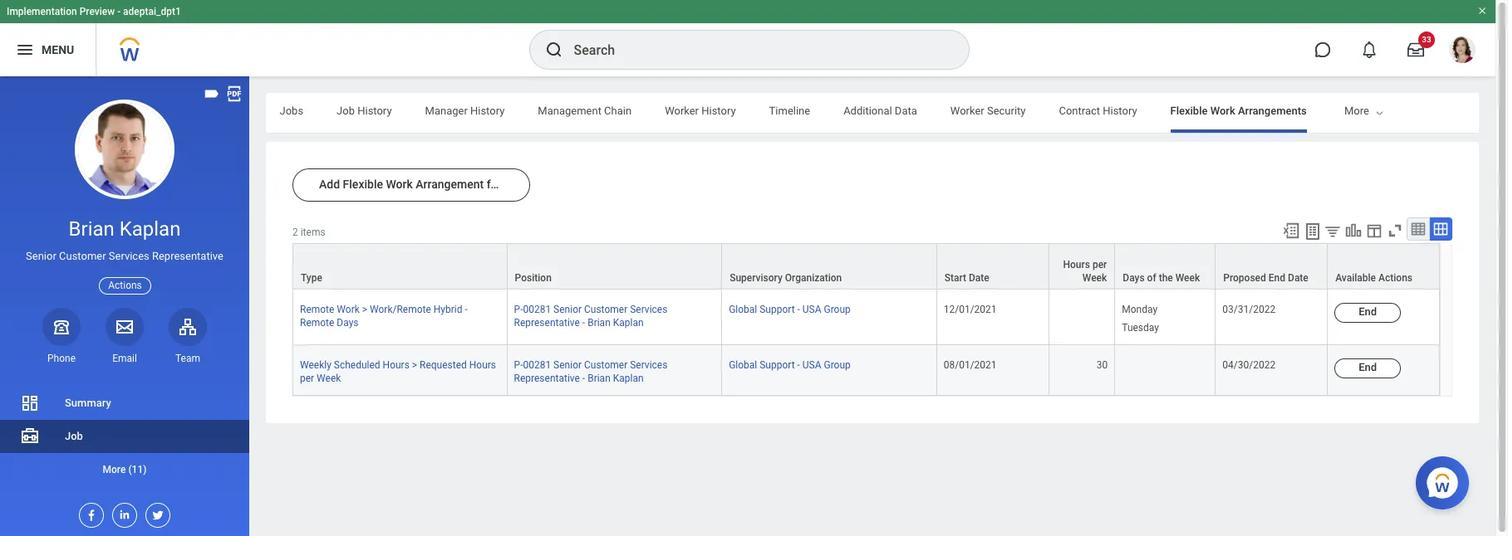 Task type: describe. For each thing, give the bounding box(es) containing it.
> inside weekly scheduled hours > requested hours per week
[[412, 360, 417, 372]]

items
[[301, 227, 325, 238]]

weekly scheduled hours > requested hours per week link
[[300, 357, 496, 385]]

worker inside button
[[504, 178, 541, 191]]

history for worker history
[[701, 105, 736, 117]]

1 remote from the top
[[300, 304, 334, 316]]

add
[[319, 178, 340, 191]]

p- for remote work > work/remote hybrid - remote days
[[514, 304, 523, 316]]

expand table image
[[1432, 221, 1449, 238]]

brian kaplan
[[69, 218, 181, 241]]

2 global support - usa group from the top
[[729, 360, 851, 372]]

adeptai_dpt1
[[123, 6, 181, 17]]

senior for weekly scheduled hours > requested hours per week
[[553, 360, 582, 372]]

customer for weekly scheduled hours > requested hours per week
[[584, 360, 628, 372]]

2
[[292, 227, 298, 238]]

table image
[[1410, 221, 1427, 238]]

12/01/2021
[[944, 304, 997, 316]]

supervisory
[[730, 273, 783, 284]]

menu banner
[[0, 0, 1496, 76]]

team link
[[169, 308, 207, 366]]

- inside 'menu' banner
[[117, 6, 121, 17]]

phone button
[[42, 308, 81, 366]]

supervisory organization button
[[722, 244, 936, 289]]

worker for worker history
[[665, 105, 699, 117]]

phone image
[[50, 317, 73, 337]]

kaplan for weekly scheduled hours > requested hours per week
[[613, 373, 644, 385]]

2 items
[[292, 227, 325, 238]]

support for second the global support - usa group link from the top
[[760, 360, 795, 372]]

services for remote work > work/remote hybrid - remote days
[[630, 304, 668, 316]]

email
[[112, 353, 137, 365]]

hybrid
[[434, 304, 462, 316]]

senior customer services representative
[[26, 250, 223, 263]]

view team image
[[178, 317, 198, 337]]

04/30/2022
[[1223, 360, 1276, 372]]

week inside weekly scheduled hours > requested hours per week
[[317, 373, 341, 385]]

implementation
[[7, 6, 77, 17]]

2 global support - usa group link from the top
[[729, 357, 851, 372]]

flexible work arrangements
[[1170, 105, 1307, 117]]

available
[[1335, 273, 1376, 284]]

mail image
[[115, 317, 135, 337]]

per inside weekly scheduled hours > requested hours per week
[[300, 373, 314, 385]]

chain
[[604, 105, 632, 117]]

notifications large image
[[1361, 42, 1378, 58]]

tuesday
[[1122, 323, 1159, 334]]

08/01/2021
[[944, 360, 997, 372]]

start
[[945, 273, 966, 284]]

facebook image
[[80, 504, 98, 523]]

job for job
[[65, 430, 83, 443]]

add flexible work arrangement for worker button
[[292, 169, 541, 202]]

management chain
[[538, 105, 632, 117]]

email button
[[106, 308, 144, 366]]

of
[[1147, 273, 1156, 284]]

management
[[538, 105, 601, 117]]

summary
[[65, 397, 111, 410]]

1 global support - usa group link from the top
[[729, 301, 851, 316]]

days inside remote work > work/remote hybrid - remote days
[[337, 318, 359, 329]]

work/remote
[[370, 304, 431, 316]]

1 usa from the top
[[802, 304, 821, 316]]

remote work > work/remote hybrid - remote days
[[300, 304, 468, 329]]

more for more (11)
[[103, 464, 126, 476]]

select to filter grid data image
[[1324, 223, 1342, 240]]

hours inside hours per week
[[1063, 259, 1090, 271]]

2 horizontal spatial week
[[1176, 273, 1200, 284]]

kaplan inside 'navigation pane' region
[[119, 218, 181, 241]]

history for job history
[[357, 105, 392, 117]]

work inside button
[[386, 178, 413, 191]]

00281 for hours
[[523, 360, 551, 372]]

2 end button from the top
[[1335, 359, 1401, 379]]

requested
[[420, 360, 467, 372]]

available actions
[[1335, 273, 1413, 284]]

hours per week
[[1063, 259, 1107, 284]]

cell down tuesday
[[1115, 346, 1216, 397]]

history for contract history
[[1103, 105, 1137, 117]]

p- for weekly scheduled hours > requested hours per week
[[514, 360, 523, 372]]

actions button
[[99, 277, 151, 295]]

> inside remote work > work/remote hybrid - remote days
[[362, 304, 367, 316]]

type button
[[293, 244, 507, 289]]

worker security
[[950, 105, 1026, 117]]

days of the week
[[1123, 273, 1200, 284]]

scheduled
[[334, 360, 380, 372]]

work for arrangements
[[1210, 105, 1235, 117]]

data
[[895, 105, 917, 117]]

arrangement
[[416, 178, 484, 191]]

organization
[[785, 273, 842, 284]]

fullscreen image
[[1386, 222, 1404, 240]]

tag image
[[203, 85, 221, 103]]

job link
[[0, 420, 249, 454]]

supervisory organization
[[730, 273, 842, 284]]

profile logan mcneil image
[[1449, 37, 1476, 67]]

weekly
[[300, 360, 331, 372]]

per inside hours per week
[[1093, 259, 1107, 271]]

proposed end date
[[1223, 273, 1309, 284]]

summary link
[[0, 387, 249, 420]]

customer for remote work > work/remote hybrid - remote days
[[584, 304, 628, 316]]

arrangements
[[1238, 105, 1307, 117]]

representative for remote work > work/remote hybrid - remote days
[[514, 318, 580, 329]]

available actions button
[[1328, 244, 1439, 289]]

contract
[[1059, 105, 1100, 117]]

position
[[515, 273, 552, 284]]

security
[[987, 105, 1026, 117]]

monday element
[[1122, 301, 1158, 316]]

senior for remote work > work/remote hybrid - remote days
[[553, 304, 582, 316]]

end inside popup button
[[1269, 273, 1285, 284]]

brian inside 'navigation pane' region
[[69, 218, 114, 241]]

menu button
[[0, 23, 96, 76]]

proposed
[[1223, 273, 1266, 284]]

worker for worker security
[[950, 105, 984, 117]]

twitter image
[[146, 504, 165, 523]]

33 button
[[1398, 32, 1435, 68]]

weekly scheduled hours > requested hours per week
[[300, 360, 496, 385]]

1 vertical spatial end
[[1359, 306, 1377, 318]]

additional data
[[844, 105, 917, 117]]

export to worksheets image
[[1303, 222, 1323, 242]]

(11)
[[128, 464, 147, 476]]

kaplan for remote work > work/remote hybrid - remote days
[[613, 318, 644, 329]]

items selected list
[[1122, 301, 1186, 335]]

proposed end date button
[[1216, 244, 1327, 289]]

close environment banner image
[[1477, 6, 1487, 16]]

expand/collapse chart image
[[1344, 222, 1363, 240]]

Search Workday  search field
[[574, 32, 934, 68]]

additional
[[844, 105, 892, 117]]



Task type: vqa. For each thing, say whether or not it's contained in the screenshot.
table icon expand table icon
no



Task type: locate. For each thing, give the bounding box(es) containing it.
more (11) button
[[0, 460, 249, 480]]

toolbar
[[1275, 218, 1452, 244]]

1 end row from the top
[[292, 290, 1440, 346]]

0 vertical spatial remote
[[300, 304, 334, 316]]

0 vertical spatial global support - usa group
[[729, 304, 851, 316]]

1 vertical spatial customer
[[584, 304, 628, 316]]

more inside dropdown button
[[103, 464, 126, 476]]

1 horizontal spatial per
[[1093, 259, 1107, 271]]

2 remote from the top
[[300, 318, 334, 329]]

1 history from the left
[[357, 105, 392, 117]]

2 vertical spatial senior
[[553, 360, 582, 372]]

1 vertical spatial per
[[300, 373, 314, 385]]

1 vertical spatial brian
[[588, 318, 611, 329]]

history left the manager
[[357, 105, 392, 117]]

week right the
[[1176, 273, 1200, 284]]

1 horizontal spatial hours
[[469, 360, 496, 372]]

cell down hours per week
[[1049, 290, 1115, 346]]

2 horizontal spatial hours
[[1063, 259, 1090, 271]]

1 horizontal spatial worker
[[665, 105, 699, 117]]

1 vertical spatial support
[[760, 360, 795, 372]]

2 p- from the top
[[514, 360, 523, 372]]

week
[[1082, 273, 1107, 284], [1176, 273, 1200, 284], [317, 373, 341, 385]]

0 vertical spatial global support - usa group link
[[729, 301, 851, 316]]

position button
[[507, 244, 721, 289]]

work left arrangements
[[1210, 105, 1235, 117]]

- inside remote work > work/remote hybrid - remote days
[[465, 304, 468, 316]]

1 p-00281 senior customer services representative - brian kaplan link from the top
[[514, 301, 668, 329]]

1 vertical spatial global support - usa group link
[[729, 357, 851, 372]]

1 horizontal spatial >
[[412, 360, 417, 372]]

p- right 'requested'
[[514, 360, 523, 372]]

start date
[[945, 273, 989, 284]]

phone
[[47, 353, 76, 365]]

worker
[[665, 105, 699, 117], [950, 105, 984, 117], [504, 178, 541, 191]]

manager
[[425, 105, 468, 117]]

customer
[[59, 250, 106, 263], [584, 304, 628, 316], [584, 360, 628, 372]]

days inside days of the week popup button
[[1123, 273, 1145, 284]]

work inside remote work > work/remote hybrid - remote days
[[337, 304, 360, 316]]

1 vertical spatial more
[[103, 464, 126, 476]]

remote up weekly at left bottom
[[300, 318, 334, 329]]

for
[[487, 178, 501, 191]]

0 horizontal spatial job
[[65, 430, 83, 443]]

30
[[1097, 360, 1108, 372]]

1 horizontal spatial actions
[[1379, 273, 1413, 284]]

global support - usa group
[[729, 304, 851, 316], [729, 360, 851, 372]]

2 history from the left
[[470, 105, 505, 117]]

menu
[[42, 43, 74, 56]]

flexible inside add flexible work arrangement for worker button
[[343, 178, 383, 191]]

flexible inside "tab list"
[[1170, 105, 1208, 117]]

row
[[292, 244, 1440, 290]]

1 vertical spatial end button
[[1335, 359, 1401, 379]]

1 horizontal spatial work
[[386, 178, 413, 191]]

1 vertical spatial 00281
[[523, 360, 551, 372]]

2 vertical spatial representative
[[514, 373, 580, 385]]

days left the of
[[1123, 273, 1145, 284]]

1 vertical spatial representative
[[514, 318, 580, 329]]

history for manager history
[[470, 105, 505, 117]]

add flexible work arrangement for worker
[[319, 178, 541, 191]]

job inside "tab list"
[[337, 105, 355, 117]]

0 horizontal spatial week
[[317, 373, 341, 385]]

type
[[301, 273, 322, 284]]

33
[[1422, 35, 1431, 44]]

p-00281 senior customer services representative - brian kaplan
[[514, 304, 668, 329], [514, 360, 668, 385]]

2 vertical spatial customer
[[584, 360, 628, 372]]

0 vertical spatial days
[[1123, 273, 1145, 284]]

1 vertical spatial senior
[[553, 304, 582, 316]]

services inside 'navigation pane' region
[[109, 250, 149, 263]]

1 date from the left
[[969, 273, 989, 284]]

0 horizontal spatial more
[[103, 464, 126, 476]]

p-00281 senior customer services representative - brian kaplan for -
[[514, 304, 668, 329]]

actions inside 'navigation pane' region
[[108, 280, 142, 291]]

00281
[[523, 304, 551, 316], [523, 360, 551, 372]]

end row
[[292, 290, 1440, 346], [292, 346, 1440, 397]]

0 vertical spatial group
[[824, 304, 851, 316]]

1 horizontal spatial week
[[1082, 273, 1107, 284]]

1 horizontal spatial date
[[1288, 273, 1309, 284]]

2 group from the top
[[824, 360, 851, 372]]

week inside hours per week
[[1082, 273, 1107, 284]]

1 00281 from the top
[[523, 304, 551, 316]]

0 horizontal spatial worker
[[504, 178, 541, 191]]

1 vertical spatial >
[[412, 360, 417, 372]]

1 end button from the top
[[1335, 303, 1401, 323]]

2 p-00281 senior customer services representative - brian kaplan from the top
[[514, 360, 668, 385]]

1 vertical spatial flexible
[[343, 178, 383, 191]]

p- down "position"
[[514, 304, 523, 316]]

0 vertical spatial customer
[[59, 250, 106, 263]]

linkedin image
[[113, 504, 131, 522]]

p-00281 senior customer services representative - brian kaplan link for hours
[[514, 357, 668, 385]]

1 vertical spatial group
[[824, 360, 851, 372]]

work inside "tab list"
[[1210, 105, 1235, 117]]

0 vertical spatial end
[[1269, 273, 1285, 284]]

3 history from the left
[[701, 105, 736, 117]]

job down summary
[[65, 430, 83, 443]]

cell
[[1049, 290, 1115, 346], [1115, 346, 1216, 397]]

0 vertical spatial per
[[1093, 259, 1107, 271]]

days of the week button
[[1115, 244, 1215, 289]]

more down notifications large image
[[1344, 105, 1369, 117]]

history right the contract
[[1103, 105, 1137, 117]]

jobs
[[280, 105, 303, 117]]

manager history
[[425, 105, 505, 117]]

1 vertical spatial global support - usa group
[[729, 360, 851, 372]]

navigation pane region
[[0, 76, 249, 537]]

row containing hours per week
[[292, 244, 1440, 290]]

more left (11)
[[103, 464, 126, 476]]

1 support from the top
[[760, 304, 795, 316]]

work
[[1210, 105, 1235, 117], [386, 178, 413, 191], [337, 304, 360, 316]]

view printable version (pdf) image
[[225, 85, 243, 103]]

0 vertical spatial end button
[[1335, 303, 1401, 323]]

0 vertical spatial support
[[760, 304, 795, 316]]

date
[[969, 273, 989, 284], [1288, 273, 1309, 284]]

0 vertical spatial representative
[[152, 250, 223, 263]]

1 vertical spatial kaplan
[[613, 318, 644, 329]]

work left arrangement
[[386, 178, 413, 191]]

0 vertical spatial kaplan
[[119, 218, 181, 241]]

monday
[[1122, 304, 1158, 316]]

representative inside 'navigation pane' region
[[152, 250, 223, 263]]

03/31/2022
[[1223, 304, 1276, 316]]

click to view/edit grid preferences image
[[1365, 222, 1383, 240]]

0 horizontal spatial flexible
[[343, 178, 383, 191]]

week left the of
[[1082, 273, 1107, 284]]

customer inside 'navigation pane' region
[[59, 250, 106, 263]]

history down search workday search box
[[701, 105, 736, 117]]

1 group from the top
[[824, 304, 851, 316]]

brian for remote work > work/remote hybrid - remote days
[[588, 318, 611, 329]]

0 vertical spatial job
[[337, 105, 355, 117]]

export to excel image
[[1282, 222, 1300, 240]]

services
[[109, 250, 149, 263], [630, 304, 668, 316], [630, 360, 668, 372]]

1 vertical spatial services
[[630, 304, 668, 316]]

global
[[729, 304, 757, 316], [729, 360, 757, 372]]

1 global from the top
[[729, 304, 757, 316]]

work for >
[[337, 304, 360, 316]]

0 vertical spatial brian
[[69, 218, 114, 241]]

2 vertical spatial end
[[1359, 362, 1377, 374]]

worker history
[[665, 105, 736, 117]]

0 vertical spatial 00281
[[523, 304, 551, 316]]

p-
[[514, 304, 523, 316], [514, 360, 523, 372]]

remote work > work/remote hybrid - remote days link
[[300, 301, 468, 329]]

0 vertical spatial more
[[1344, 105, 1369, 117]]

2 usa from the top
[[802, 360, 821, 372]]

actions right available
[[1379, 273, 1413, 284]]

0 vertical spatial senior
[[26, 250, 56, 263]]

> left 'requested'
[[412, 360, 417, 372]]

job
[[337, 105, 355, 117], [65, 430, 83, 443]]

2 p-00281 senior customer services representative - brian kaplan link from the top
[[514, 357, 668, 385]]

more (11)
[[103, 464, 147, 476]]

2 horizontal spatial work
[[1210, 105, 1235, 117]]

the
[[1159, 273, 1173, 284]]

1 vertical spatial p-
[[514, 360, 523, 372]]

list containing summary
[[0, 387, 249, 487]]

1 p-00281 senior customer services representative - brian kaplan from the top
[[514, 304, 668, 329]]

1 vertical spatial usa
[[802, 360, 821, 372]]

more for more
[[1344, 105, 1369, 117]]

0 horizontal spatial date
[[969, 273, 989, 284]]

1 vertical spatial job
[[65, 430, 83, 443]]

date inside popup button
[[1288, 273, 1309, 284]]

remote down type
[[300, 304, 334, 316]]

list
[[0, 387, 249, 487]]

kaplan
[[119, 218, 181, 241], [613, 318, 644, 329], [613, 373, 644, 385]]

1 vertical spatial p-00281 senior customer services representative - brian kaplan
[[514, 360, 668, 385]]

job for job history
[[337, 105, 355, 117]]

start date button
[[937, 244, 1048, 289]]

0 vertical spatial >
[[362, 304, 367, 316]]

1 horizontal spatial days
[[1123, 273, 1145, 284]]

00281 for -
[[523, 304, 551, 316]]

per
[[1093, 259, 1107, 271], [300, 373, 314, 385]]

0 vertical spatial flexible
[[1170, 105, 1208, 117]]

days up scheduled
[[337, 318, 359, 329]]

days
[[1123, 273, 1145, 284], [337, 318, 359, 329]]

services for weekly scheduled hours > requested hours per week
[[630, 360, 668, 372]]

date right start
[[969, 273, 989, 284]]

p-00281 senior customer services representative - brian kaplan for hours
[[514, 360, 668, 385]]

0 horizontal spatial actions
[[108, 280, 142, 291]]

p-00281 senior customer services representative - brian kaplan link for -
[[514, 301, 668, 329]]

contract history
[[1059, 105, 1137, 117]]

history right the manager
[[470, 105, 505, 117]]

brian for weekly scheduled hours > requested hours per week
[[588, 373, 611, 385]]

support for 2nd the global support - usa group link from the bottom
[[760, 304, 795, 316]]

job inside job link
[[65, 430, 83, 443]]

worker right chain
[[665, 105, 699, 117]]

email brian kaplan element
[[106, 352, 144, 366]]

> left work/remote
[[362, 304, 367, 316]]

support
[[760, 304, 795, 316], [760, 360, 795, 372]]

senior
[[26, 250, 56, 263], [553, 304, 582, 316], [553, 360, 582, 372]]

remote
[[300, 304, 334, 316], [300, 318, 334, 329]]

phone brian kaplan element
[[42, 352, 81, 366]]

1 vertical spatial work
[[386, 178, 413, 191]]

p-00281 senior customer services representative - brian kaplan link
[[514, 301, 668, 329], [514, 357, 668, 385]]

job image
[[20, 427, 40, 447]]

0 vertical spatial p-00281 senior customer services representative - brian kaplan link
[[514, 301, 668, 329]]

actions down senior customer services representative
[[108, 280, 142, 291]]

0 horizontal spatial per
[[300, 373, 314, 385]]

end
[[1269, 273, 1285, 284], [1359, 306, 1377, 318], [1359, 362, 1377, 374]]

brian
[[69, 218, 114, 241], [588, 318, 611, 329], [588, 373, 611, 385]]

hours
[[1063, 259, 1090, 271], [383, 360, 410, 372], [469, 360, 496, 372]]

1 vertical spatial p-00281 senior customer services representative - brian kaplan link
[[514, 357, 668, 385]]

representative for weekly scheduled hours > requested hours per week
[[514, 373, 580, 385]]

2 global from the top
[[729, 360, 757, 372]]

job right jobs
[[337, 105, 355, 117]]

worker left security
[[950, 105, 984, 117]]

0 horizontal spatial hours
[[383, 360, 410, 372]]

2 vertical spatial kaplan
[[613, 373, 644, 385]]

inbox large image
[[1408, 42, 1424, 58]]

justify image
[[15, 40, 35, 60]]

summary image
[[20, 394, 40, 414]]

1 horizontal spatial job
[[337, 105, 355, 117]]

2 end row from the top
[[292, 346, 1440, 397]]

week down weekly at left bottom
[[317, 373, 341, 385]]

date down export to excel image
[[1288, 273, 1309, 284]]

2 vertical spatial work
[[337, 304, 360, 316]]

tab list
[[0, 93, 1307, 133]]

date inside popup button
[[969, 273, 989, 284]]

0 vertical spatial usa
[[802, 304, 821, 316]]

2 vertical spatial brian
[[588, 373, 611, 385]]

team
[[175, 353, 200, 365]]

2 00281 from the top
[[523, 360, 551, 372]]

2 horizontal spatial worker
[[950, 105, 984, 117]]

4 history from the left
[[1103, 105, 1137, 117]]

search image
[[544, 40, 564, 60]]

job history
[[337, 105, 392, 117]]

0 horizontal spatial >
[[362, 304, 367, 316]]

1 p- from the top
[[514, 304, 523, 316]]

flexible
[[1170, 105, 1208, 117], [343, 178, 383, 191]]

1 global support - usa group from the top
[[729, 304, 851, 316]]

implementation preview -   adeptai_dpt1
[[7, 6, 181, 17]]

1 horizontal spatial more
[[1344, 105, 1369, 117]]

0 vertical spatial p-
[[514, 304, 523, 316]]

1 horizontal spatial flexible
[[1170, 105, 1208, 117]]

worker right 'for'
[[504, 178, 541, 191]]

1 vertical spatial days
[[337, 318, 359, 329]]

usa
[[802, 304, 821, 316], [802, 360, 821, 372]]

1 vertical spatial remote
[[300, 318, 334, 329]]

0 horizontal spatial work
[[337, 304, 360, 316]]

0 vertical spatial p-00281 senior customer services representative - brian kaplan
[[514, 304, 668, 329]]

timeline
[[769, 105, 810, 117]]

senior inside 'navigation pane' region
[[26, 250, 56, 263]]

1 vertical spatial global
[[729, 360, 757, 372]]

2 support from the top
[[760, 360, 795, 372]]

-
[[117, 6, 121, 17], [465, 304, 468, 316], [797, 304, 800, 316], [582, 318, 585, 329], [797, 360, 800, 372], [582, 373, 585, 385]]

>
[[362, 304, 367, 316], [412, 360, 417, 372]]

hours per week button
[[1049, 244, 1115, 289]]

tab list containing jobs
[[0, 93, 1307, 133]]

preview
[[79, 6, 115, 17]]

0 horizontal spatial days
[[337, 318, 359, 329]]

more (11) button
[[0, 454, 249, 487]]

0 vertical spatial work
[[1210, 105, 1235, 117]]

2 vertical spatial services
[[630, 360, 668, 372]]

2 date from the left
[[1288, 273, 1309, 284]]

work left work/remote
[[337, 304, 360, 316]]

group
[[824, 304, 851, 316], [824, 360, 851, 372]]

0 vertical spatial services
[[109, 250, 149, 263]]

tuesday element
[[1122, 319, 1159, 334]]

end button
[[1335, 303, 1401, 323], [1335, 359, 1401, 379]]

0 vertical spatial global
[[729, 304, 757, 316]]

team brian kaplan element
[[169, 352, 207, 366]]



